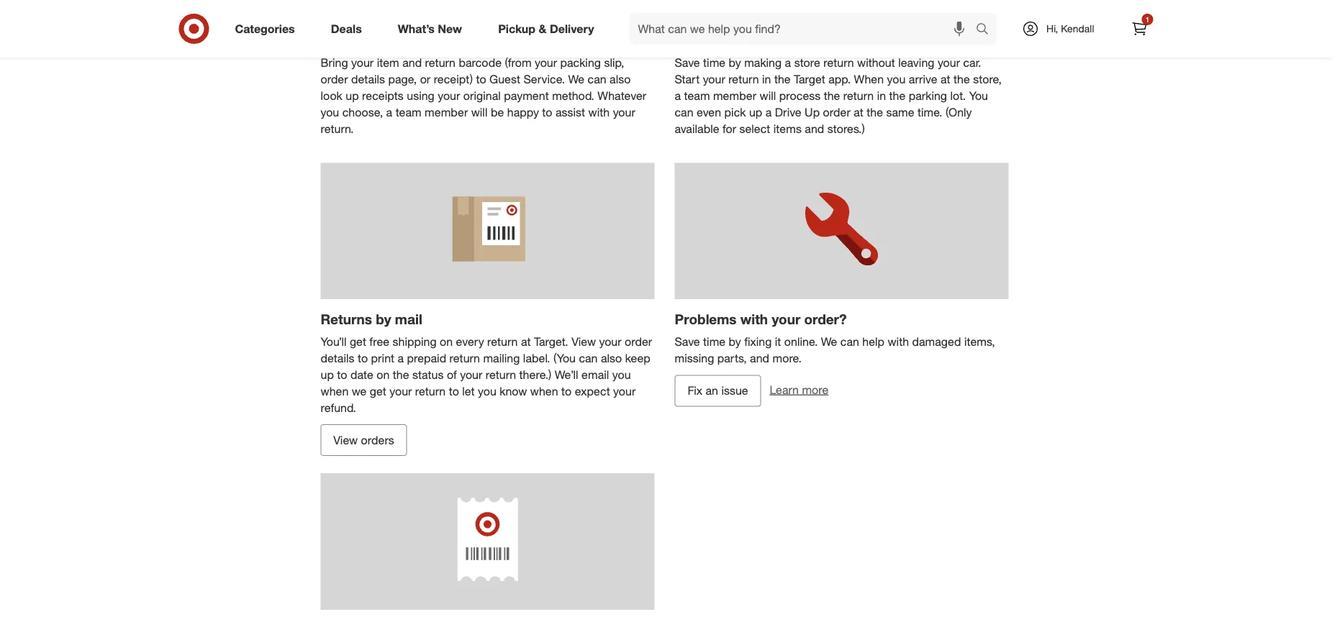 Task type: vqa. For each thing, say whether or not it's contained in the screenshot.
60W's Globe
no



Task type: locate. For each thing, give the bounding box(es) containing it.
1 vertical spatial up
[[805, 105, 820, 119]]

returns for returns with drive up
[[675, 32, 726, 48]]

get
[[350, 335, 366, 349], [370, 384, 386, 398]]

also
[[610, 72, 631, 86], [601, 351, 622, 365]]

more
[[802, 383, 829, 397]]

returns up start
[[675, 32, 726, 48]]

also up whatever
[[610, 72, 631, 86]]

can
[[588, 72, 607, 86], [675, 105, 694, 119], [841, 335, 859, 349], [579, 351, 598, 365]]

prepaid
[[407, 351, 446, 365]]

returns
[[321, 32, 372, 48], [675, 32, 726, 48], [321, 311, 372, 328]]

1 save from the top
[[675, 56, 700, 70]]

items
[[774, 122, 802, 136]]

details inside bring your item and return barcode (from your packing slip, order details page, or receipt) to guest service. we can also look up receipts using your original payment method. whatever you choose, a team member will be happy to assist with your return.
[[351, 72, 385, 86]]

to up date
[[358, 351, 368, 365]]

what's new link
[[386, 13, 480, 45]]

view orders
[[333, 433, 394, 447]]

1 time from the top
[[703, 56, 726, 70]]

there.)
[[519, 368, 552, 382]]

process
[[779, 89, 821, 103]]

time
[[703, 56, 726, 70], [703, 335, 726, 349]]

the up process
[[774, 72, 791, 86]]

drive up making
[[761, 32, 795, 48]]

1 vertical spatial get
[[370, 384, 386, 398]]

0 vertical spatial save
[[675, 56, 700, 70]]

barcode
[[459, 56, 502, 70]]

0 vertical spatial will
[[760, 89, 776, 103]]

a down receipts
[[386, 105, 392, 119]]

1 vertical spatial member
[[425, 105, 468, 119]]

0 horizontal spatial on
[[377, 368, 390, 382]]

same
[[886, 105, 914, 119]]

0 vertical spatial team
[[684, 89, 710, 103]]

1 horizontal spatial view
[[572, 335, 596, 349]]

view inside you'll get free shipping on every return at target. view your order details to print a prepaid return mailing label. (you can also keep up to date on the status of your return there.) we'll email you when we get your return to let you know when to expect your refund.
[[572, 335, 596, 349]]

1 vertical spatial target
[[794, 72, 825, 86]]

1 horizontal spatial member
[[713, 89, 757, 103]]

you
[[887, 72, 906, 86], [321, 105, 339, 119], [612, 368, 631, 382], [478, 384, 497, 398]]

0 vertical spatial details
[[351, 72, 385, 86]]

learn more button
[[770, 382, 829, 398]]

select
[[740, 122, 770, 136]]

will inside bring your item and return barcode (from your packing slip, order details page, or receipt) to guest service. we can also look up receipts using your original payment method. whatever you choose, a team member will be happy to assist with your return.
[[471, 105, 488, 119]]

we'll
[[555, 368, 578, 382]]

(only
[[946, 105, 972, 119]]

view left orders
[[333, 433, 358, 447]]

0 horizontal spatial target
[[404, 32, 445, 48]]

returns up you'll
[[321, 311, 372, 328]]

save inside save time by fixing it online. we can help with damaged items, missing parts, and more.
[[675, 335, 700, 349]]

status
[[412, 368, 444, 382]]

missing
[[675, 351, 714, 365]]

1 horizontal spatial get
[[370, 384, 386, 398]]

your up email
[[599, 335, 622, 349]]

0 horizontal spatial when
[[321, 384, 349, 398]]

available
[[675, 122, 719, 136]]

lot.
[[950, 89, 966, 103]]

you
[[969, 89, 988, 103]]

can left help
[[841, 335, 859, 349]]

1 vertical spatial save
[[675, 335, 700, 349]]

details
[[351, 72, 385, 86], [321, 351, 354, 365]]

by inside save time by fixing it online. we can help with damaged items, missing parts, and more.
[[729, 335, 741, 349]]

can down packing
[[588, 72, 607, 86]]

will
[[760, 89, 776, 103], [471, 105, 488, 119]]

your down whatever
[[613, 105, 635, 119]]

2 vertical spatial up
[[321, 368, 334, 382]]

save up missing
[[675, 335, 700, 349]]

the up same
[[889, 89, 906, 103]]

by up parts,
[[729, 335, 741, 349]]

view up (you
[[572, 335, 596, 349]]

0 vertical spatial view
[[572, 335, 596, 349]]

at
[[376, 32, 389, 48], [941, 72, 951, 86], [854, 105, 864, 119], [521, 335, 531, 349]]

up up "select"
[[749, 105, 762, 119]]

will left process
[[760, 89, 776, 103]]

refund.
[[321, 401, 356, 415]]

order up stores.)
[[823, 105, 851, 119]]

in down making
[[762, 72, 771, 86]]

0 horizontal spatial will
[[471, 105, 488, 119]]

method.
[[552, 89, 594, 103]]

0 horizontal spatial in
[[762, 72, 771, 86]]

and inside bring your item and return barcode (from your packing slip, order details page, or receipt) to guest service. we can also look up receipts using your original payment method. whatever you choose, a team member will be happy to assist with your return.
[[403, 56, 422, 70]]

details down you'll
[[321, 351, 354, 365]]

0 vertical spatial we
[[568, 72, 585, 86]]

team
[[684, 89, 710, 103], [396, 105, 422, 119]]

the down "print"
[[393, 368, 409, 382]]

0 vertical spatial time
[[703, 56, 726, 70]]

issue
[[722, 384, 748, 398]]

order down the bring
[[321, 72, 348, 86]]

we up method.
[[568, 72, 585, 86]]

with up making
[[730, 32, 758, 48]]

also up email
[[601, 351, 622, 365]]

2 horizontal spatial order
[[823, 105, 851, 119]]

parts,
[[717, 351, 747, 365]]

and
[[403, 56, 422, 70], [805, 122, 824, 136], [750, 351, 770, 365]]

0 vertical spatial order
[[321, 72, 348, 86]]

1 horizontal spatial up
[[346, 89, 359, 103]]

on down "print"
[[377, 368, 390, 382]]

be
[[491, 105, 504, 119]]

you down look
[[321, 105, 339, 119]]

returns up the bring
[[321, 32, 372, 48]]

up inside save time by making a store return without leaving your car. start your return in the target app. when you arrive at the store, a team member will process the return in the parking lot. you can even pick up a drive up order at the same time. (only available for select items and stores.)
[[805, 105, 820, 119]]

without
[[857, 56, 895, 70]]

save for problems with your order?
[[675, 335, 700, 349]]

print
[[371, 351, 395, 365]]

0 horizontal spatial view
[[333, 433, 358, 447]]

we inside bring your item and return barcode (from your packing slip, order details page, or receipt) to guest service. we can also look up receipts using your original payment method. whatever you choose, a team member will be happy to assist with your return.
[[568, 72, 585, 86]]

save
[[675, 56, 700, 70], [675, 335, 700, 349]]

return down mailing
[[486, 368, 516, 382]]

stores.)
[[828, 122, 865, 136]]

2 vertical spatial by
[[729, 335, 741, 349]]

can inside save time by fixing it online. we can help with damaged items, missing parts, and more.
[[841, 335, 859, 349]]

What can we help you find? suggestions appear below search field
[[629, 13, 980, 45]]

at inside you'll get free shipping on every return at target. view your order details to print a prepaid return mailing label. (you can also keep up to date on the status of your return there.) we'll email you when we get your return to let you know when to expect your refund.
[[521, 335, 531, 349]]

with right help
[[888, 335, 909, 349]]

1 vertical spatial details
[[321, 351, 354, 365]]

1 vertical spatial up
[[749, 105, 762, 119]]

0 horizontal spatial we
[[568, 72, 585, 86]]

get left free
[[350, 335, 366, 349]]

0 vertical spatial and
[[403, 56, 422, 70]]

and down the fixing at right
[[750, 351, 770, 365]]

save for returns with drive up
[[675, 56, 700, 70]]

return.
[[321, 122, 354, 136]]

when
[[321, 384, 349, 398], [530, 384, 558, 398]]

will inside save time by making a store return without leaving your car. start your return in the target app. when you arrive at the store, a team member will process the return in the parking lot. you can even pick up a drive up order at the same time. (only available for select items and stores.)
[[760, 89, 776, 103]]

order up keep
[[625, 335, 652, 349]]

up up choose,
[[346, 89, 359, 103]]

can up email
[[579, 351, 598, 365]]

when down there.)
[[530, 384, 558, 398]]

return down status at bottom
[[415, 384, 446, 398]]

return up receipt)
[[425, 56, 456, 70]]

0 vertical spatial member
[[713, 89, 757, 103]]

we inside save time by fixing it online. we can help with damaged items, missing parts, and more.
[[821, 335, 837, 349]]

1 vertical spatial will
[[471, 105, 488, 119]]

you down 'leaving'
[[887, 72, 906, 86]]

your
[[351, 56, 374, 70], [535, 56, 557, 70], [938, 56, 960, 70], [703, 72, 725, 86], [438, 89, 460, 103], [613, 105, 635, 119], [772, 311, 801, 328], [599, 335, 622, 349], [460, 368, 482, 382], [390, 384, 412, 398], [613, 384, 636, 398]]

your right the expect
[[613, 384, 636, 398]]

member inside bring your item and return barcode (from your packing slip, order details page, or receipt) to guest service. we can also look up receipts using your original payment method. whatever you choose, a team member will be happy to assist with your return.
[[425, 105, 468, 119]]

team down start
[[684, 89, 710, 103]]

1 vertical spatial team
[[396, 105, 422, 119]]

0 horizontal spatial and
[[403, 56, 422, 70]]

member inside save time by making a store return without leaving your car. start your return in the target app. when you arrive at the store, a team member will process the return in the parking lot. you can even pick up a drive up order at the same time. (only available for select items and stores.)
[[713, 89, 757, 103]]

item
[[377, 56, 399, 70]]

2 time from the top
[[703, 335, 726, 349]]

1 vertical spatial we
[[821, 335, 837, 349]]

up down you'll
[[321, 368, 334, 382]]

your up 'service.'
[[535, 56, 557, 70]]

team inside bring your item and return barcode (from your packing slip, order details page, or receipt) to guest service. we can also look up receipts using your original payment method. whatever you choose, a team member will be happy to assist with your return.
[[396, 105, 422, 119]]

up
[[346, 89, 359, 103], [749, 105, 762, 119], [321, 368, 334, 382]]

2 vertical spatial and
[[750, 351, 770, 365]]

0 vertical spatial up
[[346, 89, 359, 103]]

and up the page,
[[403, 56, 422, 70]]

a inside bring your item and return barcode (from your packing slip, order details page, or receipt) to guest service. we can also look up receipts using your original payment method. whatever you choose, a team member will be happy to assist with your return.
[[386, 105, 392, 119]]

1 horizontal spatial team
[[684, 89, 710, 103]]

1 horizontal spatial on
[[440, 335, 453, 349]]

0 horizontal spatial order
[[321, 72, 348, 86]]

date
[[350, 368, 373, 382]]

0 horizontal spatial member
[[425, 105, 468, 119]]

time inside save time by fixing it online. we can help with damaged items, missing parts, and more.
[[703, 335, 726, 349]]

1 horizontal spatial in
[[877, 89, 886, 103]]

guest
[[490, 72, 520, 86]]

2 save from the top
[[675, 335, 700, 349]]

a right "print"
[[398, 351, 404, 365]]

0 horizontal spatial team
[[396, 105, 422, 119]]

1 horizontal spatial we
[[821, 335, 837, 349]]

time for problems
[[703, 335, 726, 349]]

1
[[1146, 15, 1150, 24]]

time up parts,
[[703, 335, 726, 349]]

car.
[[963, 56, 981, 70]]

even
[[697, 105, 721, 119]]

packing
[[560, 56, 601, 70]]

your up the 'it'
[[772, 311, 801, 328]]

we down order?
[[821, 335, 837, 349]]

0 vertical spatial on
[[440, 335, 453, 349]]

the inside you'll get free shipping on every return at target. view your order details to print a prepaid return mailing label. (you can also keep up to date on the status of your return there.) we'll email you when we get your return to let you know when to expect your refund.
[[393, 368, 409, 382]]

learn more
[[770, 383, 829, 397]]

at up label.
[[521, 335, 531, 349]]

0 horizontal spatial up
[[321, 368, 334, 382]]

0 vertical spatial by
[[729, 56, 741, 70]]

by inside save time by making a store return without leaving your car. start your return in the target app. when you arrive at the store, a team member will process the return in the parking lot. you can even pick up a drive up order at the same time. (only available for select items and stores.)
[[729, 56, 741, 70]]

to left date
[[337, 368, 347, 382]]

help
[[863, 335, 885, 349]]

1 vertical spatial also
[[601, 351, 622, 365]]

with inside save time by fixing it online. we can help with damaged items, missing parts, and more.
[[888, 335, 909, 349]]

0 horizontal spatial get
[[350, 335, 366, 349]]

you down keep
[[612, 368, 631, 382]]

1 horizontal spatial when
[[530, 384, 558, 398]]

0 vertical spatial in
[[762, 72, 771, 86]]

whatever
[[598, 89, 647, 103]]

and inside save time by fixing it online. we can help with damaged items, missing parts, and more.
[[750, 351, 770, 365]]

member
[[713, 89, 757, 103], [425, 105, 468, 119]]

2 vertical spatial order
[[625, 335, 652, 349]]

label.
[[523, 351, 550, 365]]

1 horizontal spatial target
[[794, 72, 825, 86]]

time inside save time by making a store return without leaving your car. start your return in the target app. when you arrive at the store, a team member will process the return in the parking lot. you can even pick up a drive up order at the same time. (only available for select items and stores.)
[[703, 56, 726, 70]]

more.
[[773, 351, 802, 365]]

2 horizontal spatial up
[[749, 105, 762, 119]]

view
[[572, 335, 596, 349], [333, 433, 358, 447]]

receipts
[[362, 89, 404, 103]]

1 vertical spatial view
[[333, 433, 358, 447]]

0 vertical spatial also
[[610, 72, 631, 86]]

by down the "returns with drive up" at the top of the page
[[729, 56, 741, 70]]

save time by fixing it online. we can help with damaged items, missing parts, and more.
[[675, 335, 995, 365]]

target inside save time by making a store return without leaving your car. start your return in the target app. when you arrive at the store, a team member will process the return in the parking lot. you can even pick up a drive up order at the same time. (only available for select items and stores.)
[[794, 72, 825, 86]]

your left "car."
[[938, 56, 960, 70]]

the
[[774, 72, 791, 86], [954, 72, 970, 86], [824, 89, 840, 103], [889, 89, 906, 103], [867, 105, 883, 119], [393, 368, 409, 382]]

up up store
[[799, 32, 818, 48]]

a
[[392, 32, 400, 48], [785, 56, 791, 70], [675, 89, 681, 103], [386, 105, 392, 119], [766, 105, 772, 119], [398, 351, 404, 365]]

details up receipts
[[351, 72, 385, 86]]

get right we
[[370, 384, 386, 398]]

at up stores.)
[[854, 105, 864, 119]]

you inside save time by making a store return without leaving your car. start your return in the target app. when you arrive at the store, a team member will process the return in the parking lot. you can even pick up a drive up order at the same time. (only available for select items and stores.)
[[887, 72, 906, 86]]

team down using
[[396, 105, 422, 119]]

save up start
[[675, 56, 700, 70]]

will down original
[[471, 105, 488, 119]]

every
[[456, 335, 484, 349]]

problems
[[675, 311, 737, 328]]

with down whatever
[[588, 105, 610, 119]]

by up free
[[376, 311, 391, 328]]

fix an issue
[[688, 384, 748, 398]]

1 horizontal spatial and
[[750, 351, 770, 365]]

on left every
[[440, 335, 453, 349]]

can up available
[[675, 105, 694, 119]]

time down the "returns with drive up" at the top of the page
[[703, 56, 726, 70]]

when up refund.
[[321, 384, 349, 398]]

1 vertical spatial drive
[[775, 105, 802, 119]]

returns for returns at a target store
[[321, 32, 372, 48]]

a down start
[[675, 89, 681, 103]]

1 horizontal spatial will
[[760, 89, 776, 103]]

also inside bring your item and return barcode (from your packing slip, order details page, or receipt) to guest service. we can also look up receipts using your original payment method. whatever you choose, a team member will be happy to assist with your return.
[[610, 72, 631, 86]]

and right items
[[805, 122, 824, 136]]

1 horizontal spatial order
[[625, 335, 652, 349]]

1 vertical spatial and
[[805, 122, 824, 136]]

2 horizontal spatial and
[[805, 122, 824, 136]]

0 vertical spatial drive
[[761, 32, 795, 48]]

member down using
[[425, 105, 468, 119]]

learn
[[770, 383, 799, 397]]

save inside save time by making a store return without leaving your car. start your return in the target app. when you arrive at the store, a team member will process the return in the parking lot. you can even pick up a drive up order at the same time. (only available for select items and stores.)
[[675, 56, 700, 70]]

drive up items
[[775, 105, 802, 119]]

to left assist at the top left
[[542, 105, 552, 119]]

up down process
[[805, 105, 820, 119]]

member up pick
[[713, 89, 757, 103]]

1 vertical spatial in
[[877, 89, 886, 103]]

we
[[568, 72, 585, 86], [821, 335, 837, 349]]

in down when
[[877, 89, 886, 103]]

0 vertical spatial up
[[799, 32, 818, 48]]

categories
[[235, 22, 295, 36]]

1 vertical spatial order
[[823, 105, 851, 119]]

you right 'let'
[[478, 384, 497, 398]]

1 vertical spatial time
[[703, 335, 726, 349]]



Task type: describe. For each thing, give the bounding box(es) containing it.
deals link
[[319, 13, 380, 45]]

fix
[[688, 384, 703, 398]]

your right start
[[703, 72, 725, 86]]

target.
[[534, 335, 568, 349]]

search button
[[970, 13, 1004, 48]]

by for problems
[[729, 335, 741, 349]]

start
[[675, 72, 700, 86]]

what's
[[398, 22, 435, 36]]

you inside bring your item and return barcode (from your packing slip, order details page, or receipt) to guest service. we can also look up receipts using your original payment method. whatever you choose, a team member will be happy to assist with your return.
[[321, 105, 339, 119]]

email
[[582, 368, 609, 382]]

&
[[539, 22, 547, 36]]

you'll get free shipping on every return at target. view your order details to print a prepaid return mailing label. (you can also keep up to date on the status of your return there.) we'll email you when we get your return to let you know when to expect your refund.
[[321, 335, 652, 415]]

receipt)
[[434, 72, 473, 86]]

to up original
[[476, 72, 486, 86]]

return up app.
[[824, 56, 854, 70]]

you'll
[[321, 335, 347, 349]]

your down "print"
[[390, 384, 412, 398]]

problems with your order?
[[675, 311, 847, 328]]

can inside you'll get free shipping on every return at target. view your order details to print a prepaid return mailing label. (you can also keep up to date on the status of your return there.) we'll email you when we get your return to let you know when to expect your refund.
[[579, 351, 598, 365]]

at up lot.
[[941, 72, 951, 86]]

to down we'll
[[561, 384, 572, 398]]

store
[[794, 56, 820, 70]]

can inside save time by making a store return without leaving your car. start your return in the target app. when you arrive at the store, a team member will process the return in the parking lot. you can even pick up a drive up order at the same time. (only available for select items and stores.)
[[675, 105, 694, 119]]

when
[[854, 72, 884, 86]]

2 when from the left
[[530, 384, 558, 398]]

fixing
[[744, 335, 772, 349]]

1 vertical spatial on
[[377, 368, 390, 382]]

returns with drive up
[[675, 32, 818, 48]]

order inside save time by making a store return without leaving your car. start your return in the target app. when you arrive at the store, a team member will process the return in the parking lot. you can even pick up a drive up order at the same time. (only available for select items and stores.)
[[823, 105, 851, 119]]

0 vertical spatial get
[[350, 335, 366, 349]]

pick
[[725, 105, 746, 119]]

hi,
[[1047, 22, 1058, 35]]

search
[[970, 23, 1004, 37]]

with inside bring your item and return barcode (from your packing slip, order details page, or receipt) to guest service. we can also look up receipts using your original payment method. whatever you choose, a team member will be happy to assist with your return.
[[588, 105, 610, 119]]

damaged
[[912, 335, 961, 349]]

1 vertical spatial by
[[376, 311, 391, 328]]

mailing
[[483, 351, 520, 365]]

by for returns
[[729, 56, 741, 70]]

know
[[500, 384, 527, 398]]

order?
[[804, 311, 847, 328]]

the left same
[[867, 105, 883, 119]]

fix an issue link
[[675, 375, 761, 407]]

your down receipt)
[[438, 89, 460, 103]]

deals
[[331, 22, 362, 36]]

can inside bring your item and return barcode (from your packing slip, order details page, or receipt) to guest service. we can also look up receipts using your original payment method. whatever you choose, a team member will be happy to assist with your return.
[[588, 72, 607, 86]]

time.
[[918, 105, 943, 119]]

returns at a target store
[[321, 32, 483, 48]]

hi, kendall
[[1047, 22, 1094, 35]]

we
[[352, 384, 367, 398]]

mail
[[395, 311, 422, 328]]

and inside save time by making a store return without leaving your car. start your return in the target app. when you arrive at the store, a team member will process the return in the parking lot. you can even pick up a drive up order at the same time. (only available for select items and stores.)
[[805, 122, 824, 136]]

a left store
[[785, 56, 791, 70]]

a up item at the top left of the page
[[392, 32, 400, 48]]

of
[[447, 368, 457, 382]]

payment
[[504, 89, 549, 103]]

return down making
[[729, 72, 759, 86]]

1 link
[[1124, 13, 1156, 45]]

free
[[370, 335, 389, 349]]

original
[[463, 89, 501, 103]]

new
[[438, 22, 462, 36]]

your up 'let'
[[460, 368, 482, 382]]

expect
[[575, 384, 610, 398]]

to left 'let'
[[449, 384, 459, 398]]

the down app.
[[824, 89, 840, 103]]

the up lot.
[[954, 72, 970, 86]]

a inside you'll get free shipping on every return at target. view your order details to print a prepaid return mailing label. (you can also keep up to date on the status of your return there.) we'll email you when we get your return to let you know when to expect your refund.
[[398, 351, 404, 365]]

returns by mail
[[321, 311, 422, 328]]

order inside you'll get free shipping on every return at target. view your order details to print a prepaid return mailing label. (you can also keep up to date on the status of your return there.) we'll email you when we get your return to let you know when to expect your refund.
[[625, 335, 652, 349]]

what's new
[[398, 22, 462, 36]]

an
[[706, 384, 718, 398]]

up inside save time by making a store return without leaving your car. start your return in the target app. when you arrive at the store, a team member will process the return in the parking lot. you can even pick up a drive up order at the same time. (only available for select items and stores.)
[[749, 105, 762, 119]]

look
[[321, 89, 342, 103]]

app.
[[829, 72, 851, 86]]

items,
[[964, 335, 995, 349]]

kendall
[[1061, 22, 1094, 35]]

0 vertical spatial target
[[404, 32, 445, 48]]

categories link
[[223, 13, 313, 45]]

drive inside save time by making a store return without leaving your car. start your return in the target app. when you arrive at the store, a team member will process the return in the parking lot. you can even pick up a drive up order at the same time. (only available for select items and stores.)
[[775, 105, 802, 119]]

orders
[[361, 433, 394, 447]]

return inside bring your item and return barcode (from your packing slip, order details page, or receipt) to guest service. we can also look up receipts using your original payment method. whatever you choose, a team member will be happy to assist with your return.
[[425, 56, 456, 70]]

leaving
[[898, 56, 935, 70]]

details inside you'll get free shipping on every return at target. view your order details to print a prepaid return mailing label. (you can also keep up to date on the status of your return there.) we'll email you when we get your return to let you know when to expect your refund.
[[321, 351, 354, 365]]

pickup & delivery link
[[486, 13, 612, 45]]

let
[[462, 384, 475, 398]]

time for returns
[[703, 56, 726, 70]]

returns for returns by mail
[[321, 311, 372, 328]]

page,
[[388, 72, 417, 86]]

pickup & delivery
[[498, 22, 594, 36]]

for
[[723, 122, 736, 136]]

arrive
[[909, 72, 938, 86]]

store,
[[973, 72, 1002, 86]]

or
[[420, 72, 431, 86]]

return down when
[[843, 89, 874, 103]]

with up the fixing at right
[[741, 311, 768, 328]]

store
[[448, 32, 483, 48]]

using
[[407, 89, 435, 103]]

shipping
[[393, 335, 437, 349]]

view orders link
[[321, 425, 407, 456]]

1 when from the left
[[321, 384, 349, 398]]

up inside you'll get free shipping on every return at target. view your order details to print a prepaid return mailing label. (you can also keep up to date on the status of your return there.) we'll email you when we get your return to let you know when to expect your refund.
[[321, 368, 334, 382]]

making
[[744, 56, 782, 70]]

save time by making a store return without leaving your car. start your return in the target app. when you arrive at the store, a team member will process the return in the parking lot. you can even pick up a drive up order at the same time. (only available for select items and stores.)
[[675, 56, 1002, 136]]

up inside bring your item and return barcode (from your packing slip, order details page, or receipt) to guest service. we can also look up receipts using your original payment method. whatever you choose, a team member will be happy to assist with your return.
[[346, 89, 359, 103]]

return up mailing
[[487, 335, 518, 349]]

order inside bring your item and return barcode (from your packing slip, order details page, or receipt) to guest service. we can also look up receipts using your original payment method. whatever you choose, a team member will be happy to assist with your return.
[[321, 72, 348, 86]]

bring your item and return barcode (from your packing slip, order details page, or receipt) to guest service. we can also look up receipts using your original payment method. whatever you choose, a team member will be happy to assist with your return.
[[321, 56, 647, 136]]

assist
[[556, 105, 585, 119]]

(from
[[505, 56, 532, 70]]

team inside save time by making a store return without leaving your car. start your return in the target app. when you arrive at the store, a team member will process the return in the parking lot. you can even pick up a drive up order at the same time. (only available for select items and stores.)
[[684, 89, 710, 103]]

it
[[775, 335, 781, 349]]

return down every
[[450, 351, 480, 365]]

slip,
[[604, 56, 624, 70]]

also inside you'll get free shipping on every return at target. view your order details to print a prepaid return mailing label. (you can also keep up to date on the status of your return there.) we'll email you when we get your return to let you know when to expect your refund.
[[601, 351, 622, 365]]

at up item at the top left of the page
[[376, 32, 389, 48]]

bring
[[321, 56, 348, 70]]

service.
[[524, 72, 565, 86]]

(you
[[553, 351, 576, 365]]

keep
[[625, 351, 651, 365]]

your left item at the top left of the page
[[351, 56, 374, 70]]

happy
[[507, 105, 539, 119]]

a up "select"
[[766, 105, 772, 119]]



